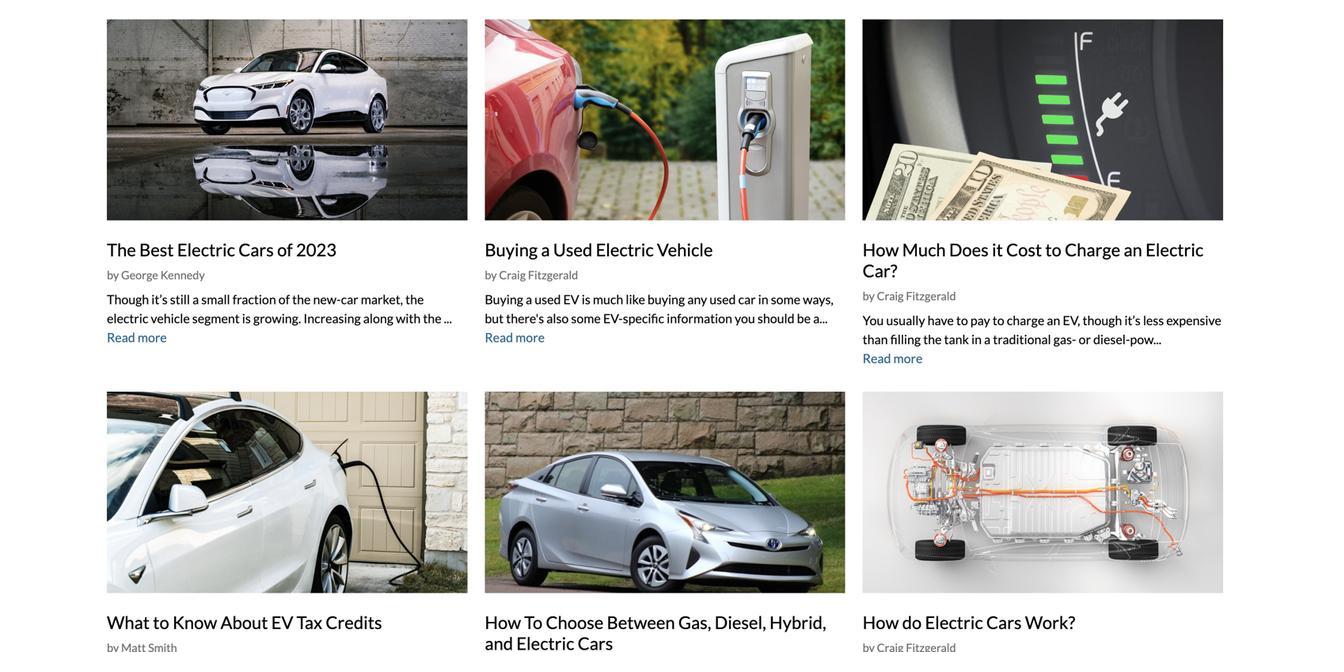 Task type: describe. For each thing, give the bounding box(es) containing it.
buying for buying a used ev is much like buying any used car in some ways, but there's also some ev-specific information you should be a... read more
[[485, 292, 524, 307]]

between
[[607, 613, 675, 633]]

electric right do
[[926, 613, 984, 633]]

read inside you usually have to pay to charge an ev, though it's less expensive than filling the tank in a traditional gas- or diesel-pow... read more
[[863, 351, 892, 366]]

craig for how much does it cost to charge an electric car?
[[878, 290, 904, 303]]

how much does it cost to charge an electric car?
[[863, 240, 1204, 281]]

you
[[863, 313, 884, 328]]

increasing
[[304, 311, 361, 326]]

small
[[201, 292, 230, 307]]

the left new-
[[292, 292, 311, 307]]

with
[[396, 311, 421, 326]]

best
[[139, 240, 174, 260]]

by george kennedy
[[107, 269, 205, 282]]

1 horizontal spatial some
[[771, 292, 801, 307]]

to inside how much does it cost to charge an electric car?
[[1046, 240, 1062, 260]]

to
[[525, 613, 543, 633]]

to left pay
[[957, 313, 969, 328]]

cost
[[1007, 240, 1043, 260]]

a inside buying a used ev is much like buying any used car in some ways, but there's also some ev-specific information you should be a... read more
[[526, 292, 532, 307]]

0 horizontal spatial some
[[572, 311, 601, 326]]

choose
[[546, 613, 604, 633]]

how do electric cars work?
[[863, 613, 1076, 633]]

electric up "like"
[[596, 240, 654, 260]]

how do electric cars work? link
[[863, 613, 1076, 633]]

pay
[[971, 313, 991, 328]]

and
[[485, 634, 513, 653]]

diesel-
[[1094, 332, 1131, 347]]

be
[[797, 311, 811, 326]]

buying for buying a used electric vehicle
[[485, 240, 538, 260]]

read inside though it's still a small fraction of the new-car market, the electric vehicle segment is growing. increasing along with the ... read more
[[107, 330, 135, 346]]

like
[[626, 292, 646, 307]]

0 vertical spatial of
[[277, 240, 293, 260]]

less
[[1144, 313, 1165, 328]]

the inside you usually have to pay to charge an ev, though it's less expensive than filling the tank in a traditional gas- or diesel-pow... read more
[[924, 332, 942, 347]]

work?
[[1026, 613, 1076, 633]]

an for charge
[[1048, 313, 1061, 328]]

ev-
[[604, 311, 623, 326]]

1 vertical spatial ev
[[271, 613, 293, 633]]

by craig fitzgerald for a
[[485, 269, 578, 282]]

you
[[735, 311, 756, 326]]

the best electric cars of 2023 link
[[107, 240, 337, 260]]

buying
[[648, 292, 685, 307]]

new-
[[313, 292, 341, 307]]

electric up kennedy
[[177, 240, 235, 260]]

1 used from the left
[[535, 292, 561, 307]]

traditional
[[994, 332, 1052, 347]]

charge
[[1066, 240, 1121, 260]]

electric
[[107, 311, 148, 326]]

car?
[[863, 261, 898, 281]]

segment
[[192, 311, 240, 326]]

how much does it cost to charge an electric car? link
[[863, 240, 1204, 281]]

cars inside how to choose between gas, diesel, hybrid, and electric cars
[[578, 634, 613, 653]]

it's inside you usually have to pay to charge an ev, though it's less expensive than filling the tank in a traditional gas- or diesel-pow... read more
[[1125, 313, 1141, 328]]

kennedy
[[161, 269, 205, 282]]

buying a used electric vehicle image
[[485, 19, 846, 221]]

an for charge
[[1124, 240, 1143, 260]]

fitzgerald for a
[[528, 269, 578, 282]]

a...
[[814, 311, 828, 326]]

a left used
[[541, 240, 550, 260]]

how much does it cost to charge an electric car? image
[[863, 19, 1224, 221]]

how for how do electric cars work?
[[863, 613, 899, 633]]

the left ...
[[423, 311, 442, 326]]

how for how to choose between gas, diesel, hybrid, and electric cars
[[485, 613, 521, 633]]

credits
[[326, 613, 382, 633]]

or
[[1079, 332, 1092, 347]]

much
[[593, 292, 624, 307]]

how to choose between gas, diesel, hybrid, and electric cars
[[485, 613, 827, 653]]

electric inside how much does it cost to charge an electric car?
[[1146, 240, 1204, 260]]

do
[[903, 613, 922, 633]]

about
[[221, 613, 268, 633]]

charge
[[1007, 313, 1045, 328]]

car inside buying a used ev is much like buying any used car in some ways, but there's also some ev-specific information you should be a... read more
[[739, 292, 756, 307]]

ev inside buying a used ev is much like buying any used car in some ways, but there's also some ev-specific information you should be a... read more
[[564, 292, 580, 307]]

more inside you usually have to pay to charge an ev, though it's less expensive than filling the tank in a traditional gas- or diesel-pow... read more
[[894, 351, 923, 366]]

vehicle
[[657, 240, 713, 260]]

tank
[[945, 332, 970, 347]]

electric inside how to choose between gas, diesel, hybrid, and electric cars
[[517, 634, 575, 653]]

there's
[[506, 311, 544, 326]]

car inside though it's still a small fraction of the new-car market, the electric vehicle segment is growing. increasing along with the ... read more
[[341, 292, 359, 307]]

what to know about ev tax credits image
[[107, 392, 468, 594]]

still
[[170, 292, 190, 307]]

to right pay
[[993, 313, 1005, 328]]

does
[[950, 240, 989, 260]]

though it's still a small fraction of the new-car market, the electric vehicle segment is growing. increasing along with the ... read more
[[107, 292, 452, 346]]

should
[[758, 311, 795, 326]]

know
[[173, 613, 217, 633]]

cars for work?
[[987, 613, 1022, 633]]

how to choose between gas, diesel, hybrid, and electric cars link
[[485, 613, 827, 653]]

read inside buying a used ev is much like buying any used car in some ways, but there's also some ev-specific information you should be a... read more
[[485, 330, 513, 346]]

have
[[928, 313, 954, 328]]

fitzgerald for much
[[906, 290, 957, 303]]

read more link for the best electric cars of 2023
[[107, 330, 167, 346]]

pow...
[[1131, 332, 1162, 347]]



Task type: locate. For each thing, give the bounding box(es) containing it.
cars left work?
[[987, 613, 1022, 633]]

an inside how much does it cost to charge an electric car?
[[1124, 240, 1143, 260]]

a up "there's"
[[526, 292, 532, 307]]

to right what
[[153, 613, 169, 633]]

george
[[121, 269, 158, 282]]

by craig fitzgerald up usually
[[863, 290, 957, 303]]

diesel,
[[715, 613, 767, 633]]

by for buying a used electric vehicle
[[485, 269, 497, 282]]

1 horizontal spatial read
[[485, 330, 513, 346]]

0 horizontal spatial in
[[759, 292, 769, 307]]

the
[[107, 240, 136, 260]]

1 horizontal spatial used
[[710, 292, 736, 307]]

0 horizontal spatial ev
[[271, 613, 293, 633]]

how to choose between gas, diesel, hybrid, and electric cars image
[[485, 392, 846, 594]]

0 horizontal spatial read
[[107, 330, 135, 346]]

is
[[582, 292, 591, 307], [242, 311, 251, 326]]

more inside though it's still a small fraction of the new-car market, the electric vehicle segment is growing. increasing along with the ... read more
[[138, 330, 167, 346]]

market,
[[361, 292, 403, 307]]

how for how much does it cost to charge an electric car?
[[863, 240, 899, 260]]

in inside buying a used ev is much like buying any used car in some ways, but there's also some ev-specific information you should be a... read more
[[759, 292, 769, 307]]

hybrid,
[[770, 613, 827, 633]]

1 buying from the top
[[485, 240, 538, 260]]

is left much at left top
[[582, 292, 591, 307]]

in down pay
[[972, 332, 982, 347]]

of left 2023
[[277, 240, 293, 260]]

car up you
[[739, 292, 756, 307]]

read more link down filling
[[863, 351, 923, 366]]

2 horizontal spatial by
[[863, 290, 875, 303]]

filling
[[891, 332, 921, 347]]

0 horizontal spatial more
[[138, 330, 167, 346]]

it's
[[152, 292, 168, 307], [1125, 313, 1141, 328]]

how inside how much does it cost to charge an electric car?
[[863, 240, 899, 260]]

what
[[107, 613, 150, 633]]

more down "there's"
[[516, 330, 545, 346]]

a inside though it's still a small fraction of the new-car market, the electric vehicle segment is growing. increasing along with the ... read more
[[193, 292, 199, 307]]

car up increasing
[[341, 292, 359, 307]]

ev,
[[1063, 313, 1081, 328]]

fitzgerald
[[528, 269, 578, 282], [906, 290, 957, 303]]

craig
[[499, 269, 526, 282], [878, 290, 904, 303]]

1 horizontal spatial by
[[485, 269, 497, 282]]

ways,
[[803, 292, 834, 307]]

a
[[541, 240, 550, 260], [193, 292, 199, 307], [526, 292, 532, 307], [985, 332, 991, 347]]

0 horizontal spatial by
[[107, 269, 119, 282]]

0 vertical spatial it's
[[152, 292, 168, 307]]

more down filling
[[894, 351, 923, 366]]

1 horizontal spatial read more link
[[485, 330, 545, 346]]

1 vertical spatial buying
[[485, 292, 524, 307]]

fitzgerald up have
[[906, 290, 957, 303]]

0 vertical spatial craig
[[499, 269, 526, 282]]

0 horizontal spatial used
[[535, 292, 561, 307]]

1 horizontal spatial in
[[972, 332, 982, 347]]

0 vertical spatial fitzgerald
[[528, 269, 578, 282]]

a right still
[[193, 292, 199, 307]]

1 vertical spatial craig
[[878, 290, 904, 303]]

how inside how to choose between gas, diesel, hybrid, and electric cars
[[485, 613, 521, 633]]

by up but
[[485, 269, 497, 282]]

1 car from the left
[[341, 292, 359, 307]]

1 vertical spatial by craig fitzgerald
[[863, 290, 957, 303]]

ev left the tax
[[271, 613, 293, 633]]

2 horizontal spatial read more link
[[863, 351, 923, 366]]

cars for of
[[239, 240, 274, 260]]

it's inside though it's still a small fraction of the new-car market, the electric vehicle segment is growing. increasing along with the ... read more
[[152, 292, 168, 307]]

tax
[[297, 613, 323, 633]]

0 vertical spatial some
[[771, 292, 801, 307]]

it's left less
[[1125, 313, 1141, 328]]

2 horizontal spatial read
[[863, 351, 892, 366]]

read down electric
[[107, 330, 135, 346]]

cars up fraction
[[239, 240, 274, 260]]

0 vertical spatial is
[[582, 292, 591, 307]]

vehicle
[[151, 311, 190, 326]]

1 vertical spatial it's
[[1125, 313, 1141, 328]]

2 car from the left
[[739, 292, 756, 307]]

read more link for how much does it cost to charge an electric car?
[[863, 351, 923, 366]]

buying a used electric vehicle
[[485, 240, 713, 260]]

1 vertical spatial an
[[1048, 313, 1061, 328]]

along
[[363, 311, 394, 326]]

0 horizontal spatial is
[[242, 311, 251, 326]]

2 horizontal spatial cars
[[987, 613, 1022, 633]]

to right cost
[[1046, 240, 1062, 260]]

1 vertical spatial some
[[572, 311, 601, 326]]

what to know about ev tax credits
[[107, 613, 382, 633]]

0 vertical spatial an
[[1124, 240, 1143, 260]]

more down vehicle
[[138, 330, 167, 346]]

2 horizontal spatial more
[[894, 351, 923, 366]]

of inside though it's still a small fraction of the new-car market, the electric vehicle segment is growing. increasing along with the ... read more
[[279, 292, 290, 307]]

more inside buying a used ev is much like buying any used car in some ways, but there's also some ev-specific information you should be a... read more
[[516, 330, 545, 346]]

usually
[[887, 313, 926, 328]]

expensive
[[1167, 313, 1222, 328]]

the best electric cars of 2023 image
[[107, 19, 468, 221]]

fraction
[[233, 292, 276, 307]]

to
[[1046, 240, 1062, 260], [957, 313, 969, 328], [993, 313, 1005, 328], [153, 613, 169, 633]]

gas,
[[679, 613, 712, 633]]

0 vertical spatial in
[[759, 292, 769, 307]]

read more link
[[107, 330, 167, 346], [485, 330, 545, 346], [863, 351, 923, 366]]

in
[[759, 292, 769, 307], [972, 332, 982, 347]]

buying up but
[[485, 292, 524, 307]]

ev up "also"
[[564, 292, 580, 307]]

craig for buying a used electric vehicle
[[499, 269, 526, 282]]

specific
[[623, 311, 665, 326]]

than
[[863, 332, 888, 347]]

a down pay
[[985, 332, 991, 347]]

buying left used
[[485, 240, 538, 260]]

0 horizontal spatial read more link
[[107, 330, 167, 346]]

read more link for buying a used electric vehicle
[[485, 330, 545, 346]]

any
[[688, 292, 708, 307]]

some up should
[[771, 292, 801, 307]]

by up you
[[863, 290, 875, 303]]

1 horizontal spatial car
[[739, 292, 756, 307]]

you usually have to pay to charge an ev, though it's less expensive than filling the tank in a traditional gas- or diesel-pow... read more
[[863, 313, 1222, 366]]

some left ev-
[[572, 311, 601, 326]]

1 horizontal spatial craig
[[878, 290, 904, 303]]

0 horizontal spatial car
[[341, 292, 359, 307]]

electric
[[177, 240, 235, 260], [596, 240, 654, 260], [1146, 240, 1204, 260], [926, 613, 984, 633], [517, 634, 575, 653]]

of up growing.
[[279, 292, 290, 307]]

0 horizontal spatial fitzgerald
[[528, 269, 578, 282]]

how do electric cars work? image
[[863, 392, 1224, 594]]

2 used from the left
[[710, 292, 736, 307]]

read more link down electric
[[107, 330, 167, 346]]

buying a used ev is much like buying any used car in some ways, but there's also some ev-specific information you should be a... read more
[[485, 292, 834, 346]]

an inside you usually have to pay to charge an ev, though it's less expensive than filling the tank in a traditional gas- or diesel-pow... read more
[[1048, 313, 1061, 328]]

the
[[292, 292, 311, 307], [406, 292, 424, 307], [423, 311, 442, 326], [924, 332, 942, 347]]

is inside though it's still a small fraction of the new-car market, the electric vehicle segment is growing. increasing along with the ... read more
[[242, 311, 251, 326]]

0 horizontal spatial cars
[[239, 240, 274, 260]]

by craig fitzgerald up "there's"
[[485, 269, 578, 282]]

1 vertical spatial of
[[279, 292, 290, 307]]

read down "than"
[[863, 351, 892, 366]]

it's left still
[[152, 292, 168, 307]]

much
[[903, 240, 946, 260]]

ev
[[564, 292, 580, 307], [271, 613, 293, 633]]

2 buying from the top
[[485, 292, 524, 307]]

used right any
[[710, 292, 736, 307]]

the best electric cars of 2023
[[107, 240, 337, 260]]

a inside you usually have to pay to charge an ev, though it's less expensive than filling the tank in a traditional gas- or diesel-pow... read more
[[985, 332, 991, 347]]

0 vertical spatial ev
[[564, 292, 580, 307]]

1 vertical spatial fitzgerald
[[906, 290, 957, 303]]

though
[[1083, 313, 1123, 328]]

electric up expensive
[[1146, 240, 1204, 260]]

the up with
[[406, 292, 424, 307]]

buying
[[485, 240, 538, 260], [485, 292, 524, 307]]

the down have
[[924, 332, 942, 347]]

2023
[[296, 240, 337, 260]]

what to know about ev tax credits link
[[107, 613, 382, 633]]

how left do
[[863, 613, 899, 633]]

how up and
[[485, 613, 521, 633]]

by for the best electric cars of 2023
[[107, 269, 119, 282]]

0 horizontal spatial an
[[1048, 313, 1061, 328]]

in up should
[[759, 292, 769, 307]]

0 horizontal spatial craig
[[499, 269, 526, 282]]

read
[[107, 330, 135, 346], [485, 330, 513, 346], [863, 351, 892, 366]]

information
[[667, 311, 733, 326]]

0 horizontal spatial it's
[[152, 292, 168, 307]]

by craig fitzgerald for much
[[863, 290, 957, 303]]

it
[[993, 240, 1004, 260]]

gas-
[[1054, 332, 1077, 347]]

1 horizontal spatial is
[[582, 292, 591, 307]]

of
[[277, 240, 293, 260], [279, 292, 290, 307]]

is inside buying a used ev is much like buying any used car in some ways, but there's also some ev-specific information you should be a... read more
[[582, 292, 591, 307]]

growing.
[[253, 311, 301, 326]]

1 horizontal spatial more
[[516, 330, 545, 346]]

1 horizontal spatial fitzgerald
[[906, 290, 957, 303]]

but
[[485, 311, 504, 326]]

how up car?
[[863, 240, 899, 260]]

also
[[547, 311, 569, 326]]

craig up "there's"
[[499, 269, 526, 282]]

how
[[863, 240, 899, 260], [485, 613, 521, 633], [863, 613, 899, 633]]

used
[[554, 240, 593, 260]]

1 vertical spatial is
[[242, 311, 251, 326]]

fitzgerald down used
[[528, 269, 578, 282]]

in inside you usually have to pay to charge an ev, though it's less expensive than filling the tank in a traditional gas- or diesel-pow... read more
[[972, 332, 982, 347]]

electric down to
[[517, 634, 575, 653]]

used
[[535, 292, 561, 307], [710, 292, 736, 307]]

buying a used electric vehicle link
[[485, 240, 713, 260]]

1 horizontal spatial cars
[[578, 634, 613, 653]]

by
[[107, 269, 119, 282], [485, 269, 497, 282], [863, 290, 875, 303]]

cars down choose
[[578, 634, 613, 653]]

1 horizontal spatial by craig fitzgerald
[[863, 290, 957, 303]]

is down fraction
[[242, 311, 251, 326]]

though
[[107, 292, 149, 307]]

1 horizontal spatial an
[[1124, 240, 1143, 260]]

an
[[1124, 240, 1143, 260], [1048, 313, 1061, 328]]

0 vertical spatial by craig fitzgerald
[[485, 269, 578, 282]]

1 horizontal spatial ev
[[564, 292, 580, 307]]

0 horizontal spatial by craig fitzgerald
[[485, 269, 578, 282]]

1 vertical spatial in
[[972, 332, 982, 347]]

...
[[444, 311, 452, 326]]

buying inside buying a used ev is much like buying any used car in some ways, but there's also some ev-specific information you should be a... read more
[[485, 292, 524, 307]]

1 horizontal spatial it's
[[1125, 313, 1141, 328]]

by craig fitzgerald
[[485, 269, 578, 282], [863, 290, 957, 303]]

craig down car?
[[878, 290, 904, 303]]

by for how much does it cost to charge an electric car?
[[863, 290, 875, 303]]

car
[[341, 292, 359, 307], [739, 292, 756, 307]]

more
[[138, 330, 167, 346], [516, 330, 545, 346], [894, 351, 923, 366]]

read down but
[[485, 330, 513, 346]]

by down the
[[107, 269, 119, 282]]

cars
[[239, 240, 274, 260], [987, 613, 1022, 633], [578, 634, 613, 653]]

an left the ev,
[[1048, 313, 1061, 328]]

an right charge
[[1124, 240, 1143, 260]]

read more link down "there's"
[[485, 330, 545, 346]]

used up "also"
[[535, 292, 561, 307]]

0 vertical spatial buying
[[485, 240, 538, 260]]



Task type: vqa. For each thing, say whether or not it's contained in the screenshot.


